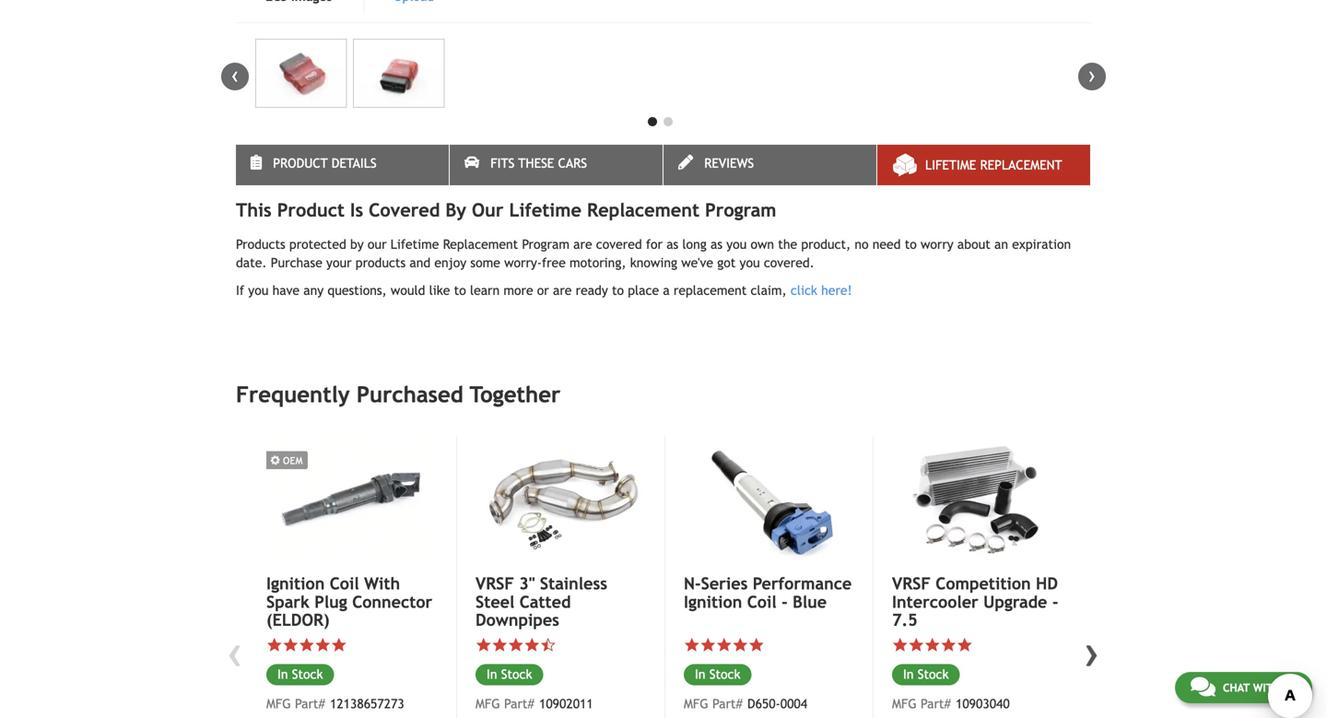 Task type: vqa. For each thing, say whether or not it's contained in the screenshot.
lifetime within the 'Link'
yes



Task type: locate. For each thing, give the bounding box(es) containing it.
worry
[[921, 237, 954, 252]]

in
[[695, 667, 706, 682], [277, 667, 288, 682], [487, 667, 497, 682], [903, 667, 914, 682]]

4 in stock from the left
[[903, 667, 949, 682]]

› for 2nd › link from the bottom of the page
[[1089, 63, 1096, 87]]

(eldor)
[[266, 610, 330, 630]]

stock for vrsf 3" stainless steel catted downpipes
[[501, 667, 532, 682]]

3 mfg from the left
[[476, 696, 500, 711]]

0 horizontal spatial program
[[522, 237, 570, 252]]

1 horizontal spatial program
[[705, 199, 776, 221]]

2 mfg from the left
[[266, 696, 291, 711]]

1 horizontal spatial as
[[711, 237, 723, 252]]

1 horizontal spatial es#4615596 - mhdwirelessv2 - mhd wireless obdii "universal" wifi flash adapter v2 - can leave plugged in without draining battery. enables you to wirelessly load mhd flashes and several other functions to your bmw when paired with an android or ios device! compatible with e, f, & g chassis bmws! - mhd tuning - bmw image
[[353, 39, 445, 108]]

2 horizontal spatial lifetime
[[925, 158, 976, 173]]

1 es#4615596 - mhdwirelessv2 - mhd wireless obdii "universal" wifi flash adapter v2 - can leave plugged in without draining battery. enables you to wirelessly load mhd flashes and several other functions to your bmw when paired with an android or ios device! compatible with e, f, & g chassis bmws! - mhd tuning - bmw image from the left
[[255, 39, 347, 108]]

1 in from the left
[[695, 667, 706, 682]]

2 stock from the left
[[292, 667, 323, 682]]

in up mfg part# 10902011
[[487, 667, 497, 682]]

covered
[[596, 237, 642, 252]]

vrsf left 3"
[[476, 574, 514, 593]]

1 horizontal spatial -
[[1052, 592, 1059, 611]]

4 in from the left
[[903, 667, 914, 682]]

10902011
[[539, 696, 593, 711]]

3 part# from the left
[[504, 696, 534, 711]]

0 horizontal spatial are
[[553, 283, 572, 298]]

ready
[[576, 283, 608, 298]]

in for ignition coil with spark plug connector (eldor)
[[277, 667, 288, 682]]

reviews link
[[664, 145, 877, 185]]

- inside the n-series performance ignition coil - blue
[[782, 592, 788, 611]]

1 vertical spatial you
[[740, 256, 760, 270]]

1 mfg from the left
[[684, 696, 709, 711]]

› for first › link from the bottom
[[1085, 627, 1100, 677]]

1 - from the left
[[782, 592, 788, 611]]

lifetime
[[925, 158, 976, 173], [509, 199, 582, 221], [391, 237, 439, 252]]

0 vertical spatial › link
[[1078, 63, 1106, 91]]

coil
[[330, 574, 359, 593], [747, 592, 777, 611]]

in stock up the mfg part# 10903040
[[903, 667, 949, 682]]

vrsf 3" stainless steel catted downpipes link
[[476, 574, 644, 630]]

es#4615596 - mhdwirelessv2 - mhd wireless obdii "universal" wifi flash adapter v2 - can leave plugged in without draining battery. enables you to wirelessly load mhd flashes and several other functions to your bmw when paired with an android or ios device! compatible with e, f, & g chassis bmws! - mhd tuning - bmw image
[[255, 39, 347, 108], [353, 39, 445, 108]]

products
[[356, 256, 406, 270]]

you
[[726, 237, 747, 252], [740, 256, 760, 270], [248, 283, 269, 298]]

steel
[[476, 592, 515, 611]]

in stock up mfg part# d650-0004
[[695, 667, 741, 682]]

0 vertical spatial product
[[273, 156, 328, 171]]

3 in from the left
[[487, 667, 497, 682]]

ignition coil with spark plug connector (eldor) link
[[266, 574, 436, 630]]

stock up mfg part# 10902011
[[501, 667, 532, 682]]

cars
[[558, 156, 587, 171]]

long
[[682, 237, 707, 252]]

stock for vrsf competition hd intercooler upgrade - 7.5
[[918, 667, 949, 682]]

star image
[[684, 637, 700, 653], [700, 637, 716, 653], [315, 637, 331, 653], [476, 637, 492, 653], [508, 637, 524, 653], [524, 637, 540, 653], [892, 637, 908, 653], [908, 637, 924, 653], [924, 637, 941, 653]]

1 vertical spatial replacement
[[587, 199, 700, 221]]

3 stock from the left
[[501, 667, 532, 682]]

ignition
[[266, 574, 325, 593], [684, 592, 742, 611]]

mfg down (eldor)
[[266, 696, 291, 711]]

mfg part# 10902011
[[476, 696, 593, 711]]

0 horizontal spatial coil
[[330, 574, 359, 593]]

in stock up mfg part# 10902011
[[487, 667, 532, 682]]

1 in stock from the left
[[695, 667, 741, 682]]

part# left the 12138657273
[[295, 696, 325, 711]]

1 stock from the left
[[709, 667, 741, 682]]

in stock for vrsf competition hd intercooler upgrade - 7.5
[[903, 667, 949, 682]]

in down (eldor)
[[277, 667, 288, 682]]

1 horizontal spatial coil
[[747, 592, 777, 611]]

click
[[791, 283, 817, 298]]

plug
[[315, 592, 347, 611]]

n-series performance ignition coil - blue
[[684, 574, 852, 611]]

coil left blue
[[747, 592, 777, 611]]

together
[[470, 382, 561, 408]]

you down own
[[740, 256, 760, 270]]

1 vrsf from the left
[[476, 574, 514, 593]]

0 vertical spatial ›
[[1089, 63, 1096, 87]]

2 › link from the top
[[1078, 627, 1106, 677]]

0 vertical spatial are
[[573, 237, 592, 252]]

product
[[273, 156, 328, 171], [277, 199, 345, 221]]

part# left d650-
[[712, 696, 743, 711]]

0 horizontal spatial -
[[782, 592, 788, 611]]

7.5
[[892, 610, 918, 630]]

- inside vrsf competition hd intercooler upgrade - 7.5
[[1052, 592, 1059, 611]]

with
[[364, 574, 400, 593]]

4 part# from the left
[[921, 696, 951, 711]]

part# for vrsf competition hd intercooler upgrade - 7.5
[[921, 696, 951, 711]]

0 horizontal spatial es#4615596 - mhdwirelessv2 - mhd wireless obdii "universal" wifi flash adapter v2 - can leave plugged in without draining battery. enables you to wirelessly load mhd flashes and several other functions to your bmw when paired with an android or ios device! compatible with e, f, & g chassis bmws! - mhd tuning - bmw image
[[255, 39, 347, 108]]

1 horizontal spatial ignition
[[684, 592, 742, 611]]

like
[[429, 283, 450, 298]]

vrsf competition hd intercooler upgrade - 7.5 image
[[892, 437, 1061, 563]]

protected
[[289, 237, 346, 252]]

in for n-series performance ignition coil - blue
[[695, 667, 706, 682]]

- right 'upgrade'
[[1052, 592, 1059, 611]]

stock up mfg part# 12138657273
[[292, 667, 323, 682]]

part#
[[712, 696, 743, 711], [295, 696, 325, 711], [504, 696, 534, 711], [921, 696, 951, 711]]

is
[[350, 199, 363, 221]]

to left place
[[612, 283, 624, 298]]

1 part# from the left
[[712, 696, 743, 711]]

product,
[[801, 237, 851, 252]]

are inside products protected by our lifetime replacement program are covered for as long as you own the product, no need to worry about an expiration date. purchase your products and enjoy some worry-free motoring, knowing we've got you covered.
[[573, 237, 592, 252]]

mfg for ignition coil with spark plug connector (eldor)
[[266, 696, 291, 711]]

stock
[[709, 667, 741, 682], [292, 667, 323, 682], [501, 667, 532, 682], [918, 667, 949, 682]]

and
[[410, 256, 431, 270]]

stock for ignition coil with spark plug connector (eldor)
[[292, 667, 323, 682]]

program up free
[[522, 237, 570, 252]]

product inside product details link
[[273, 156, 328, 171]]

2 part# from the left
[[295, 696, 325, 711]]

1 vertical spatial › link
[[1078, 627, 1106, 677]]

part# left 10903040
[[921, 696, 951, 711]]

1 vertical spatial ›
[[1085, 627, 1100, 677]]

ignition inside ignition coil with spark plug connector (eldor)
[[266, 574, 325, 593]]

lifetime up worry
[[925, 158, 976, 173]]

vrsf inside vrsf competition hd intercooler upgrade - 7.5
[[892, 574, 931, 593]]

more
[[504, 283, 533, 298]]

replacement inside products protected by our lifetime replacement program are covered for as long as you own the product, no need to worry about an expiration date. purchase your products and enjoy some worry-free motoring, knowing we've got you covered.
[[443, 237, 518, 252]]

motoring,
[[570, 256, 626, 270]]

2 vertical spatial lifetime
[[391, 237, 439, 252]]

these
[[518, 156, 554, 171]]

‹ link
[[221, 63, 249, 91]]

in for vrsf competition hd intercooler upgrade - 7.5
[[903, 667, 914, 682]]

1 vertical spatial program
[[522, 237, 570, 252]]

n-series performance ignition coil - blue image
[[684, 437, 853, 563]]

to inside products protected by our lifetime replacement program are covered for as long as you own the product, no need to worry about an expiration date. purchase your products and enjoy some worry-free motoring, knowing we've got you covered.
[[905, 237, 917, 252]]

competition
[[936, 574, 1031, 593]]

half star image
[[540, 637, 556, 653]]

ignition coil with spark plug connector (eldor) image
[[266, 437, 436, 564]]

are up motoring,
[[573, 237, 592, 252]]

date.
[[236, 256, 267, 270]]

stainless
[[540, 574, 607, 593]]

coil left with at left bottom
[[330, 574, 359, 593]]

frequently
[[236, 382, 350, 408]]

star image
[[716, 637, 732, 653], [732, 637, 748, 653], [748, 637, 765, 653], [266, 637, 283, 653], [283, 637, 299, 653], [299, 637, 315, 653], [331, 637, 347, 653], [492, 637, 508, 653], [941, 637, 957, 653], [957, 637, 973, 653]]

lifetime up and on the top left of page
[[391, 237, 439, 252]]

4 stock from the left
[[918, 667, 949, 682]]

purchase
[[271, 256, 322, 270]]

vrsf 3" stainless steel catted downpipes
[[476, 574, 607, 630]]

lifetime down fits these cars link
[[509, 199, 582, 221]]

us
[[1284, 681, 1297, 694]]

0 horizontal spatial lifetime
[[391, 237, 439, 252]]

by
[[350, 237, 364, 252]]

in up mfg part# d650-0004
[[695, 667, 706, 682]]

2 vertical spatial replacement
[[443, 237, 518, 252]]

part# for ignition coil with spark plug connector (eldor)
[[295, 696, 325, 711]]

program up own
[[705, 199, 776, 221]]

would
[[391, 283, 425, 298]]

blue
[[793, 592, 827, 611]]

ignition left performance
[[684, 592, 742, 611]]

own
[[751, 237, 774, 252]]

stock up mfg part# d650-0004
[[709, 667, 741, 682]]

as right for
[[667, 237, 679, 252]]

as up the got
[[711, 237, 723, 252]]

mfg left 10903040
[[892, 696, 917, 711]]

-
[[782, 592, 788, 611], [1052, 592, 1059, 611]]

you up the got
[[726, 237, 747, 252]]

any
[[303, 283, 324, 298]]

to right 'need'
[[905, 237, 917, 252]]

ignition inside the n-series performance ignition coil - blue
[[684, 592, 742, 611]]

if
[[236, 283, 244, 298]]

catted
[[520, 592, 571, 611]]

- left blue
[[782, 592, 788, 611]]

0 horizontal spatial as
[[667, 237, 679, 252]]

2 horizontal spatial to
[[905, 237, 917, 252]]

0 horizontal spatial vrsf
[[476, 574, 514, 593]]

lifetime replacement link
[[877, 145, 1090, 185]]

product left details
[[273, 156, 328, 171]]

ignition up (eldor)
[[266, 574, 325, 593]]

some
[[470, 256, 500, 270]]

part# left 10902011
[[504, 696, 534, 711]]

0 horizontal spatial replacement
[[443, 237, 518, 252]]

are right or
[[553, 283, 572, 298]]

vrsf for intercooler
[[892, 574, 931, 593]]

part# for n-series performance ignition coil - blue
[[712, 696, 743, 711]]

vrsf up the 7.5
[[892, 574, 931, 593]]

performance
[[753, 574, 852, 593]]

vrsf inside vrsf 3" stainless steel catted downpipes
[[476, 574, 514, 593]]

to right like
[[454, 283, 466, 298]]

by
[[446, 199, 466, 221]]

3 in stock from the left
[[487, 667, 532, 682]]

program
[[705, 199, 776, 221], [522, 237, 570, 252]]

1 horizontal spatial are
[[573, 237, 592, 252]]

mfg left d650-
[[684, 696, 709, 711]]

replacement up for
[[587, 199, 700, 221]]

4 mfg from the left
[[892, 696, 917, 711]]

0 horizontal spatial ignition
[[266, 574, 325, 593]]

1 vertical spatial lifetime
[[509, 199, 582, 221]]

2 vrsf from the left
[[892, 574, 931, 593]]

in up the mfg part# 10903040
[[903, 667, 914, 682]]

in stock for vrsf 3" stainless steel catted downpipes
[[487, 667, 532, 682]]

2 in from the left
[[277, 667, 288, 682]]

vrsf 3 image
[[476, 437, 644, 563]]

in stock for ignition coil with spark plug connector (eldor)
[[277, 667, 323, 682]]

worry-
[[504, 256, 542, 270]]

1 horizontal spatial vrsf
[[892, 574, 931, 593]]

free
[[542, 256, 566, 270]]

if you have any questions, would like to learn more or are ready to place a replacement claim, click here!
[[236, 283, 852, 298]]

mfg left 10902011
[[476, 696, 500, 711]]

this product is covered by our lifetime replacement program
[[236, 199, 776, 221]]

0 vertical spatial lifetime
[[925, 158, 976, 173]]

stock up the mfg part# 10903040
[[918, 667, 949, 682]]

you right if
[[248, 283, 269, 298]]

2 - from the left
[[1052, 592, 1059, 611]]

mfg part# 10903040
[[892, 696, 1010, 711]]

0 vertical spatial replacement
[[980, 158, 1062, 173]]

replacement up "some"
[[443, 237, 518, 252]]

1 vertical spatial product
[[277, 199, 345, 221]]

replacement up an
[[980, 158, 1062, 173]]

this
[[236, 199, 272, 221]]

connector
[[352, 592, 433, 611]]

in stock up mfg part# 12138657273
[[277, 667, 323, 682]]

2 in stock from the left
[[277, 667, 323, 682]]

chat with us
[[1223, 681, 1297, 694]]

product up protected
[[277, 199, 345, 221]]

here!
[[821, 283, 852, 298]]



Task type: describe. For each thing, give the bounding box(es) containing it.
covered
[[369, 199, 440, 221]]

for
[[646, 237, 663, 252]]

stock for n-series performance ignition coil - blue
[[709, 667, 741, 682]]

2 es#4615596 - mhdwirelessv2 - mhd wireless obdii "universal" wifi flash adapter v2 - can leave plugged in without draining battery. enables you to wirelessly load mhd flashes and several other functions to your bmw when paired with an android or ios device! compatible with e, f, & g chassis bmws! - mhd tuning - bmw image from the left
[[353, 39, 445, 108]]

d650-
[[747, 696, 780, 711]]

purchased
[[357, 382, 463, 408]]

vrsf competition hd intercooler upgrade - 7.5
[[892, 574, 1059, 630]]

fits
[[491, 156, 515, 171]]

mfg part# d650-0004
[[684, 696, 808, 711]]

upgrade
[[984, 592, 1047, 611]]

2 as from the left
[[711, 237, 723, 252]]

mfg for n-series performance ignition coil - blue
[[684, 696, 709, 711]]

chat with us link
[[1175, 672, 1313, 703]]

product details link
[[236, 145, 449, 185]]

replacement
[[674, 283, 747, 298]]

- for upgrade
[[1052, 592, 1059, 611]]

‹
[[231, 63, 239, 87]]

0 horizontal spatial to
[[454, 283, 466, 298]]

1 horizontal spatial to
[[612, 283, 624, 298]]

claim,
[[751, 283, 787, 298]]

click here! link
[[791, 283, 852, 298]]

have
[[272, 283, 300, 298]]

in for vrsf 3" stainless steel catted downpipes
[[487, 667, 497, 682]]

products
[[236, 237, 285, 252]]

a
[[663, 283, 670, 298]]

mfg part# 12138657273
[[266, 696, 404, 711]]

about
[[958, 237, 991, 252]]

mfg for vrsf competition hd intercooler upgrade - 7.5
[[892, 696, 917, 711]]

your
[[326, 256, 352, 270]]

ignition coil with spark plug connector (eldor)
[[266, 574, 433, 630]]

series
[[701, 574, 748, 593]]

hd
[[1036, 574, 1058, 593]]

2 vertical spatial you
[[248, 283, 269, 298]]

downpipes
[[476, 610, 559, 630]]

frequently purchased together
[[236, 382, 561, 408]]

0004
[[780, 696, 808, 711]]

details
[[332, 156, 377, 171]]

an
[[995, 237, 1008, 252]]

reviews
[[704, 156, 754, 171]]

place
[[628, 283, 659, 298]]

2 horizontal spatial replacement
[[980, 158, 1062, 173]]

mfg for vrsf 3" stainless steel catted downpipes
[[476, 696, 500, 711]]

the
[[778, 237, 797, 252]]

we've
[[681, 256, 713, 270]]

with
[[1253, 681, 1280, 694]]

1 vertical spatial are
[[553, 283, 572, 298]]

program inside products protected by our lifetime replacement program are covered for as long as you own the product, no need to worry about an expiration date. purchase your products and enjoy some worry-free motoring, knowing we've got you covered.
[[522, 237, 570, 252]]

learn
[[470, 283, 500, 298]]

comments image
[[1191, 676, 1216, 698]]

covered.
[[764, 256, 815, 270]]

fits these cars link
[[450, 145, 663, 185]]

lifetime replacement
[[925, 158, 1062, 173]]

lifetime inside products protected by our lifetime replacement program are covered for as long as you own the product, no need to worry about an expiration date. purchase your products and enjoy some worry-free motoring, knowing we've got you covered.
[[391, 237, 439, 252]]

1 › link from the top
[[1078, 63, 1106, 91]]

fits these cars
[[491, 156, 587, 171]]

expiration
[[1012, 237, 1071, 252]]

n-
[[684, 574, 701, 593]]

0 vertical spatial you
[[726, 237, 747, 252]]

intercooler
[[892, 592, 979, 611]]

spark
[[266, 592, 310, 611]]

coil inside the n-series performance ignition coil - blue
[[747, 592, 777, 611]]

0 vertical spatial program
[[705, 199, 776, 221]]

our
[[472, 199, 504, 221]]

- for coil
[[782, 592, 788, 611]]

knowing
[[630, 256, 677, 270]]

part# for vrsf 3" stainless steel catted downpipes
[[504, 696, 534, 711]]

coil inside ignition coil with spark plug connector (eldor)
[[330, 574, 359, 593]]

products protected by our lifetime replacement program are covered for as long as you own the product, no need to worry about an expiration date. purchase your products and enjoy some worry-free motoring, knowing we've got you covered.
[[236, 237, 1071, 270]]

1 horizontal spatial replacement
[[587, 199, 700, 221]]

vrsf for steel
[[476, 574, 514, 593]]

got
[[717, 256, 736, 270]]

our
[[368, 237, 387, 252]]

1 as from the left
[[667, 237, 679, 252]]

in stock for n-series performance ignition coil - blue
[[695, 667, 741, 682]]

1 horizontal spatial lifetime
[[509, 199, 582, 221]]

12138657273
[[330, 696, 404, 711]]

product details
[[273, 156, 377, 171]]

n-series performance ignition coil - blue link
[[684, 574, 853, 611]]

need
[[873, 237, 901, 252]]

no
[[855, 237, 869, 252]]

enjoy
[[434, 256, 467, 270]]

questions,
[[328, 283, 387, 298]]

chat
[[1223, 681, 1250, 694]]

10903040
[[956, 696, 1010, 711]]



